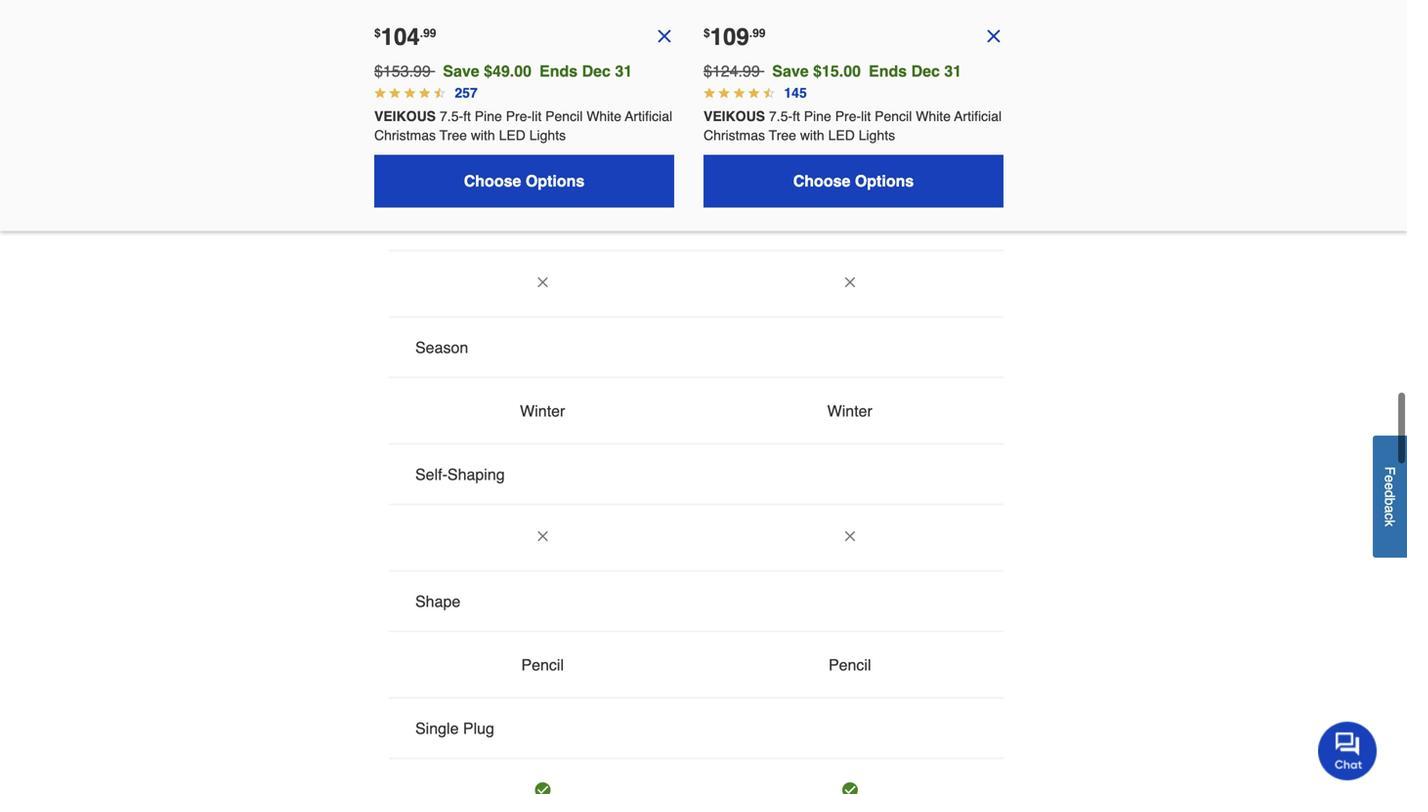 Task type: vqa. For each thing, say whether or not it's contained in the screenshot.
Lowe's Home Improvement lists image
no



Task type: describe. For each thing, give the bounding box(es) containing it.
single plug
[[415, 720, 494, 738]]

self-
[[415, 466, 448, 484]]

4.5 out of 5 stars image for 2nd 4.5 out of 5 stars element from left
[[389, 87, 401, 99]]

shape
[[415, 593, 461, 611]]

ends for 109
[[869, 62, 907, 80]]

2 e from the top
[[1382, 483, 1398, 490]]

plug
[[463, 720, 494, 738]]

2 choose options button from the left
[[704, 155, 1004, 208]]

2 ft from the left
[[793, 108, 800, 124]]

save $49.00 ends dec 31
[[443, 62, 633, 80]]

1 artificial from the left
[[625, 108, 673, 124]]

1 pre- from the left
[[506, 108, 532, 124]]

2 pine from the left
[[804, 108, 832, 124]]

31 for 104
[[615, 62, 633, 80]]

5 4.5 out of 5 stars element from the left
[[434, 87, 445, 99]]

2 choose from the left
[[793, 172, 851, 190]]

$ for 109
[[704, 26, 710, 40]]

6 4.5 out of 5 stars element from the left
[[704, 87, 715, 99]]

3 4.5 out of 5 stars image from the left
[[733, 87, 745, 99]]

8 4.5 out of 5 stars element from the left
[[733, 87, 745, 99]]

$ 109 . 99
[[704, 23, 766, 50]]

yes image
[[535, 783, 550, 795]]

yes image
[[842, 783, 858, 795]]

1 choose options button from the left
[[374, 155, 674, 208]]

save for 104
[[443, 62, 480, 80]]

1 lights from the left
[[529, 128, 566, 143]]

4 4.5 out of 5 stars element from the left
[[419, 87, 431, 99]]

7 4.5 out of 5 stars element from the left
[[719, 87, 730, 99]]

2 christmas from the left
[[704, 128, 765, 143]]

$ 104 . 99
[[374, 23, 436, 50]]

$15.00
[[813, 62, 861, 80]]

99 for 109
[[753, 26, 766, 40]]

b
[[1382, 498, 1398, 506]]

2 tree from the left
[[769, 128, 796, 143]]

1 7.5- from the left
[[440, 108, 463, 124]]

1 with from the left
[[471, 128, 495, 143]]

season
[[415, 339, 468, 357]]

1 choose options from the left
[[464, 172, 585, 190]]

k
[[1382, 520, 1398, 527]]

$ for 104
[[374, 26, 381, 40]]

options for 1st choose options "button" from right
[[855, 172, 914, 190]]

2 lit from the left
[[861, 108, 871, 124]]

2 lights from the left
[[859, 128, 895, 143]]

99 for 104
[[423, 26, 436, 40]]

chat invite button image
[[1318, 721, 1378, 781]]

1 white from the left
[[587, 108, 622, 124]]

2 choose options from the left
[[793, 172, 914, 190]]

2 pre- from the left
[[835, 108, 861, 124]]

dec for 104
[[582, 62, 611, 80]]

2 led from the left
[[828, 128, 855, 143]]

1 led from the left
[[499, 128, 526, 143]]

2 7.5- from the left
[[769, 108, 793, 124]]

dec for 109
[[911, 62, 940, 80]]

4.5 out of 5 stars image for 5th 4.5 out of 5 stars element from right
[[704, 87, 715, 99]]

9 4.5 out of 5 stars element from the left
[[748, 87, 760, 99]]

2 artificial from the left
[[954, 108, 1002, 124]]



Task type: locate. For each thing, give the bounding box(es) containing it.
.
[[420, 26, 423, 40], [749, 26, 753, 40]]

1 . from the left
[[420, 26, 423, 40]]

led down $15.00
[[828, 128, 855, 143]]

1 horizontal spatial choose
[[793, 172, 851, 190]]

pine
[[475, 108, 502, 124], [804, 108, 832, 124]]

1 horizontal spatial led
[[828, 128, 855, 143]]

1 ends from the left
[[540, 62, 578, 80]]

0 horizontal spatial winter
[[520, 402, 565, 420]]

save $15.00 ends dec 31
[[772, 62, 962, 80]]

0 horizontal spatial $
[[374, 26, 381, 40]]

1 horizontal spatial veikous
[[704, 108, 765, 124]]

4.5 out of 5 stars image for seventh 4.5 out of 5 stars element from the right
[[419, 87, 431, 99]]

0 horizontal spatial with
[[471, 128, 495, 143]]

save up 257
[[443, 62, 480, 80]]

1 winter from the left
[[520, 402, 565, 420]]

ends for 104
[[540, 62, 578, 80]]

pre- down $49.00
[[506, 108, 532, 124]]

1 horizontal spatial $
[[704, 26, 710, 40]]

1 christmas from the left
[[374, 128, 436, 143]]

ends right $15.00
[[869, 62, 907, 80]]

1 horizontal spatial winter
[[827, 402, 873, 420]]

$ inside $ 109 . 99
[[704, 26, 710, 40]]

1 $ from the left
[[374, 26, 381, 40]]

1 horizontal spatial pine
[[804, 108, 832, 124]]

lights
[[529, 128, 566, 143], [859, 128, 895, 143]]

with
[[471, 128, 495, 143], [800, 128, 825, 143]]

. inside $ 109 . 99
[[749, 26, 753, 40]]

0 horizontal spatial ends
[[540, 62, 578, 80]]

2 save from the left
[[772, 62, 809, 80]]

no image
[[984, 26, 1004, 46], [535, 275, 550, 290], [842, 529, 858, 544]]

tree down 145
[[769, 128, 796, 143]]

dec
[[582, 62, 611, 80], [911, 62, 940, 80]]

99 right 104
[[423, 26, 436, 40]]

lights down save $15.00 ends dec 31
[[859, 128, 895, 143]]

choose options button
[[374, 155, 674, 208], [704, 155, 1004, 208]]

options
[[526, 172, 585, 190], [855, 172, 914, 190]]

1 lit from the left
[[532, 108, 542, 124]]

99
[[423, 26, 436, 40], [753, 26, 766, 40]]

pine down 145
[[804, 108, 832, 124]]

white down save $15.00 ends dec 31
[[916, 108, 951, 124]]

2 vertical spatial no image
[[842, 529, 858, 544]]

e up "d"
[[1382, 475, 1398, 483]]

choose
[[464, 172, 521, 190], [793, 172, 851, 190]]

led down $49.00
[[499, 128, 526, 143]]

0 horizontal spatial lights
[[529, 128, 566, 143]]

0 horizontal spatial 7.5-
[[440, 108, 463, 124]]

1 31 from the left
[[615, 62, 633, 80]]

pre-
[[506, 108, 532, 124], [835, 108, 861, 124]]

f e e d b a c k button
[[1373, 436, 1407, 558]]

single
[[415, 720, 459, 738]]

1 7.5-ft pine pre-lit pencil white artificial christmas tree with led lights from the left
[[374, 108, 676, 143]]

1 horizontal spatial pre-
[[835, 108, 861, 124]]

1 horizontal spatial 7.5-ft pine pre-lit pencil white artificial christmas tree with led lights
[[704, 108, 1006, 143]]

7.5-ft pine pre-lit pencil white artificial christmas tree with led lights down save $49.00 ends dec 31
[[374, 108, 676, 143]]

save
[[443, 62, 480, 80], [772, 62, 809, 80]]

ft down 145
[[793, 108, 800, 124]]

2 ends from the left
[[869, 62, 907, 80]]

145
[[784, 85, 807, 101]]

1 4.5 out of 5 stars image from the left
[[389, 87, 401, 99]]

ends
[[540, 62, 578, 80], [869, 62, 907, 80]]

4.5 out of 5 stars image for 8th 4.5 out of 5 stars element from right
[[404, 87, 416, 99]]

7.5-ft pine pre-lit pencil white artificial christmas tree with led lights
[[374, 108, 676, 143], [704, 108, 1006, 143]]

0 horizontal spatial white
[[587, 108, 622, 124]]

2 99 from the left
[[753, 26, 766, 40]]

pre- down $15.00
[[835, 108, 861, 124]]

2 7.5-ft pine pre-lit pencil white artificial christmas tree with led lights from the left
[[704, 108, 1006, 143]]

. inside $ 104 . 99
[[420, 26, 423, 40]]

tree down 257
[[440, 128, 467, 143]]

0 horizontal spatial dec
[[582, 62, 611, 80]]

ends right $49.00
[[540, 62, 578, 80]]

choose down 257
[[464, 172, 521, 190]]

0 horizontal spatial 99
[[423, 26, 436, 40]]

2 31 from the left
[[944, 62, 962, 80]]

shaping
[[448, 466, 505, 484]]

2 $ from the left
[[704, 26, 710, 40]]

2 options from the left
[[855, 172, 914, 190]]

0 horizontal spatial choose options
[[464, 172, 585, 190]]

1 horizontal spatial lights
[[859, 128, 895, 143]]

2 4.5 out of 5 stars element from the left
[[389, 87, 401, 99]]

1 horizontal spatial artificial
[[954, 108, 1002, 124]]

1 horizontal spatial ft
[[793, 108, 800, 124]]

2 horizontal spatial no image
[[984, 26, 1004, 46]]

$49.00
[[484, 62, 532, 80]]

lit
[[532, 108, 542, 124], [861, 108, 871, 124]]

2 white from the left
[[916, 108, 951, 124]]

1 horizontal spatial 31
[[944, 62, 962, 80]]

1 horizontal spatial save
[[772, 62, 809, 80]]

a
[[1382, 506, 1398, 513]]

$ up $153.99
[[374, 26, 381, 40]]

self-shaping
[[415, 466, 505, 484]]

. up $153.99
[[420, 26, 423, 40]]

christmas down $124.99
[[704, 128, 765, 143]]

2 4.5 out of 5 stars image from the left
[[719, 87, 730, 99]]

0 horizontal spatial artificial
[[625, 108, 673, 124]]

5 4.5 out of 5 stars image from the left
[[704, 87, 715, 99]]

1 horizontal spatial 7.5-
[[769, 108, 793, 124]]

7.5- down 257
[[440, 108, 463, 124]]

0 horizontal spatial pine
[[475, 108, 502, 124]]

. for 109
[[749, 26, 753, 40]]

1 horizontal spatial .
[[749, 26, 753, 40]]

1 save from the left
[[443, 62, 480, 80]]

with down 257
[[471, 128, 495, 143]]

veikous down $153.99
[[374, 108, 436, 124]]

1 dec from the left
[[582, 62, 611, 80]]

$153.99
[[374, 62, 431, 80]]

lights down save $49.00 ends dec 31
[[529, 128, 566, 143]]

1 horizontal spatial white
[[916, 108, 951, 124]]

$
[[374, 26, 381, 40], [704, 26, 710, 40]]

choose down 145
[[793, 172, 851, 190]]

104
[[381, 23, 420, 50]]

1 ft from the left
[[463, 108, 471, 124]]

white
[[587, 108, 622, 124], [916, 108, 951, 124]]

1 4.5 out of 5 stars image from the left
[[374, 87, 386, 99]]

0 horizontal spatial veikous
[[374, 108, 436, 124]]

with down 145
[[800, 128, 825, 143]]

pine down 257
[[475, 108, 502, 124]]

led
[[499, 128, 526, 143], [828, 128, 855, 143]]

christmas
[[374, 128, 436, 143], [704, 128, 765, 143]]

dec right $49.00
[[582, 62, 611, 80]]

1 pine from the left
[[475, 108, 502, 124]]

99 inside $ 104 . 99
[[423, 26, 436, 40]]

veikous
[[374, 108, 436, 124], [704, 108, 765, 124]]

4 4.5 out of 5 stars image from the left
[[434, 87, 445, 99]]

7.5-ft pine pre-lit pencil white artificial christmas tree with led lights down save $15.00 ends dec 31
[[704, 108, 1006, 143]]

1 horizontal spatial 99
[[753, 26, 766, 40]]

0 horizontal spatial christmas
[[374, 128, 436, 143]]

pencil
[[546, 108, 583, 124], [875, 108, 912, 124], [521, 656, 564, 674], [829, 656, 871, 674]]

save up 145
[[772, 62, 809, 80]]

0 horizontal spatial 31
[[615, 62, 633, 80]]

1 horizontal spatial dec
[[911, 62, 940, 80]]

31
[[615, 62, 633, 80], [944, 62, 962, 80]]

lit down save $15.00 ends dec 31
[[861, 108, 871, 124]]

$ up $124.99
[[704, 26, 710, 40]]

f e e d b a c k
[[1382, 467, 1398, 527]]

1 horizontal spatial options
[[855, 172, 914, 190]]

4.5 out of 5 stars image
[[389, 87, 401, 99], [404, 87, 416, 99], [419, 87, 431, 99], [434, 87, 445, 99], [704, 87, 715, 99], [748, 87, 760, 99]]

4.5 out of 5 stars image for ninth 4.5 out of 5 stars element from the left
[[748, 87, 760, 99]]

4.5 out of 5 stars element
[[374, 87, 386, 99], [389, 87, 401, 99], [404, 87, 416, 99], [419, 87, 431, 99], [434, 87, 445, 99], [704, 87, 715, 99], [719, 87, 730, 99], [733, 87, 745, 99], [748, 87, 760, 99], [763, 87, 775, 99]]

0 horizontal spatial led
[[499, 128, 526, 143]]

1 99 from the left
[[423, 26, 436, 40]]

1 vertical spatial no image
[[535, 275, 550, 290]]

1 4.5 out of 5 stars element from the left
[[374, 87, 386, 99]]

. for 104
[[420, 26, 423, 40]]

7.5-
[[440, 108, 463, 124], [769, 108, 793, 124]]

ft down 257
[[463, 108, 471, 124]]

2 dec from the left
[[911, 62, 940, 80]]

1 horizontal spatial christmas
[[704, 128, 765, 143]]

2 veikous from the left
[[704, 108, 765, 124]]

0 horizontal spatial save
[[443, 62, 480, 80]]

lit down save $49.00 ends dec 31
[[532, 108, 542, 124]]

1 horizontal spatial tree
[[769, 128, 796, 143]]

7.5- down 145
[[769, 108, 793, 124]]

artificial
[[625, 108, 673, 124], [954, 108, 1002, 124]]

6 4.5 out of 5 stars image from the left
[[748, 87, 760, 99]]

4 4.5 out of 5 stars image from the left
[[763, 87, 775, 99]]

2 with from the left
[[800, 128, 825, 143]]

0 vertical spatial no image
[[984, 26, 1004, 46]]

257
[[455, 85, 478, 101]]

0 horizontal spatial options
[[526, 172, 585, 190]]

. up $124.99
[[749, 26, 753, 40]]

tree
[[440, 128, 467, 143], [769, 128, 796, 143]]

e
[[1382, 475, 1398, 483], [1382, 483, 1398, 490]]

options for 1st choose options "button" from the left
[[526, 172, 585, 190]]

save for 109
[[772, 62, 809, 80]]

3 4.5 out of 5 stars image from the left
[[419, 87, 431, 99]]

0 horizontal spatial tree
[[440, 128, 467, 143]]

white down save $49.00 ends dec 31
[[587, 108, 622, 124]]

$ inside $ 104 . 99
[[374, 26, 381, 40]]

dec right $15.00
[[911, 62, 940, 80]]

0 horizontal spatial choose
[[464, 172, 521, 190]]

10 4.5 out of 5 stars element from the left
[[763, 87, 775, 99]]

31 for 109
[[944, 62, 962, 80]]

99 inside $ 109 . 99
[[753, 26, 766, 40]]

0 horizontal spatial .
[[420, 26, 423, 40]]

1 horizontal spatial choose options
[[793, 172, 914, 190]]

2 4.5 out of 5 stars image from the left
[[404, 87, 416, 99]]

2 winter from the left
[[827, 402, 873, 420]]

3 4.5 out of 5 stars element from the left
[[404, 87, 416, 99]]

1 horizontal spatial choose options button
[[704, 155, 1004, 208]]

$124.99
[[704, 62, 760, 80]]

0 horizontal spatial ft
[[463, 108, 471, 124]]

e up b
[[1382, 483, 1398, 490]]

choose options
[[464, 172, 585, 190], [793, 172, 914, 190]]

0 horizontal spatial choose options button
[[374, 155, 674, 208]]

1 horizontal spatial with
[[800, 128, 825, 143]]

f
[[1382, 467, 1398, 475]]

ft
[[463, 108, 471, 124], [793, 108, 800, 124]]

veikous down $124.99
[[704, 108, 765, 124]]

4.5 out of 5 stars image for 5th 4.5 out of 5 stars element from left
[[434, 87, 445, 99]]

0 horizontal spatial no image
[[535, 275, 550, 290]]

winter
[[520, 402, 565, 420], [827, 402, 873, 420]]

0 horizontal spatial 7.5-ft pine pre-lit pencil white artificial christmas tree with led lights
[[374, 108, 676, 143]]

1 options from the left
[[526, 172, 585, 190]]

4.5 out of 5 stars image
[[374, 87, 386, 99], [719, 87, 730, 99], [733, 87, 745, 99], [763, 87, 775, 99]]

99 right 109
[[753, 26, 766, 40]]

1 e from the top
[[1382, 475, 1398, 483]]

1 horizontal spatial lit
[[861, 108, 871, 124]]

no image
[[655, 26, 674, 46], [535, 148, 550, 163], [842, 148, 858, 163], [842, 275, 858, 290], [535, 529, 550, 544]]

0 horizontal spatial pre-
[[506, 108, 532, 124]]

1 horizontal spatial ends
[[869, 62, 907, 80]]

0 horizontal spatial lit
[[532, 108, 542, 124]]

1 tree from the left
[[440, 128, 467, 143]]

1 choose from the left
[[464, 172, 521, 190]]

1 veikous from the left
[[374, 108, 436, 124]]

d
[[1382, 490, 1398, 498]]

christmas down $153.99
[[374, 128, 436, 143]]

2 . from the left
[[749, 26, 753, 40]]

1 horizontal spatial no image
[[842, 529, 858, 544]]

109
[[710, 23, 749, 50]]

c
[[1382, 513, 1398, 520]]



